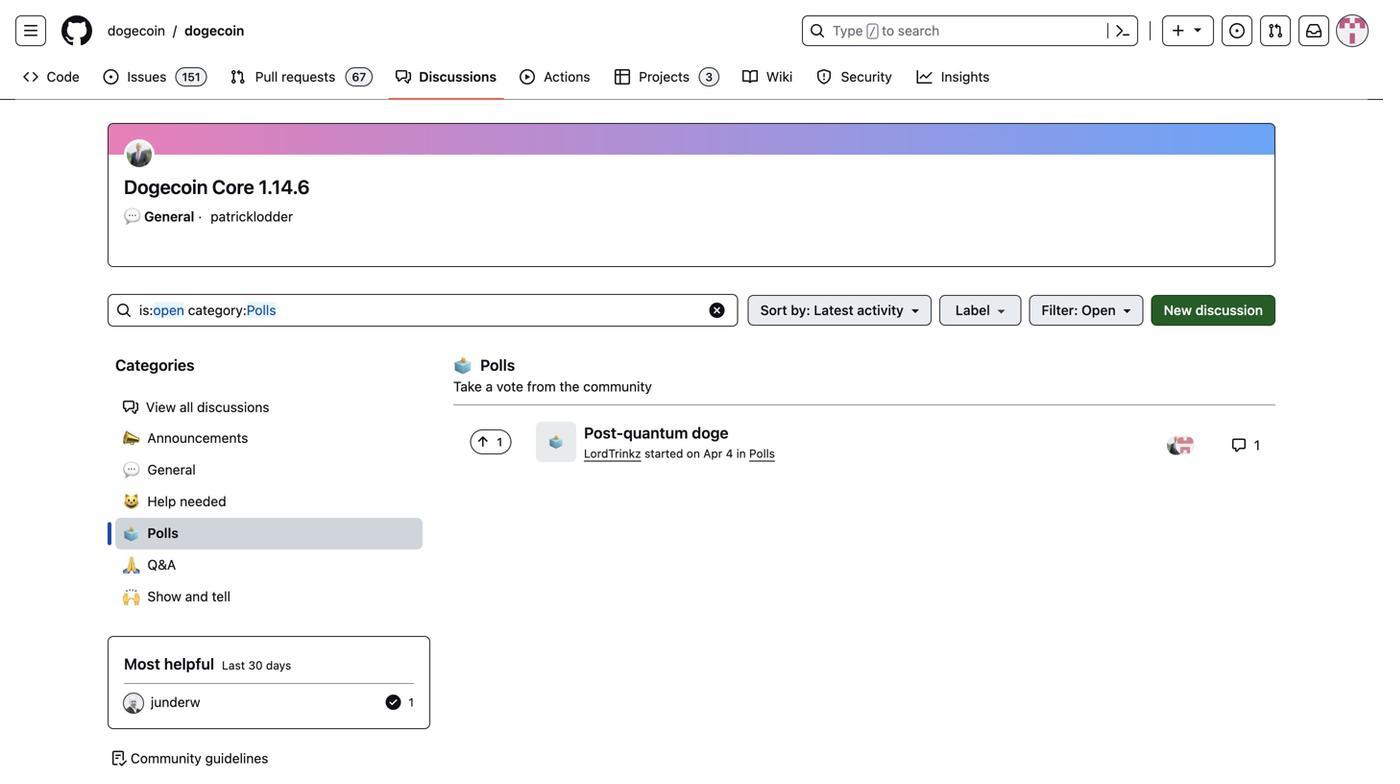 Task type: locate. For each thing, give the bounding box(es) containing it.
0 vertical spatial 💬
[[124, 206, 141, 228]]

💬 down 📣
[[123, 460, 140, 482]]

@lordtrinkz image
[[1176, 436, 1195, 455]]

1 horizontal spatial :
[[243, 302, 247, 318]]

general inside 💬 general
[[148, 462, 196, 478]]

open
[[1082, 302, 1116, 318]]

1 horizontal spatial 1
[[497, 435, 502, 449]]

discussions link
[[388, 62, 504, 91]]

polls up a at the left
[[480, 356, 515, 374]]

shield image
[[817, 69, 832, 85]]

🗳️ up 🙏
[[123, 523, 140, 545]]

0 horizontal spatial dogecoin
[[108, 23, 165, 38]]

🙌
[[123, 586, 140, 609]]

1 horizontal spatial issue opened image
[[1230, 23, 1245, 38]]

dogecoin up 151
[[185, 23, 244, 38]]

: right 'search' image at the top left
[[149, 302, 153, 318]]

1 vertical spatial 🗳️
[[549, 432, 564, 452]]

💬 inside dogecoin core 1.14.6 💬 general · patricklodder
[[124, 206, 141, 228]]

new
[[1164, 302, 1193, 318]]

quantum
[[624, 424, 688, 442]]

community
[[584, 379, 652, 394]]

💬 down dogecoin
[[124, 206, 141, 228]]

/ inside dogecoin / dogecoin
[[173, 23, 177, 38]]

🗳️ inside 🗳️ polls take a vote from the community
[[454, 353, 473, 379]]

dogecoin up issues
[[108, 23, 165, 38]]

list containing 📣
[[108, 384, 431, 621]]

:
[[149, 302, 153, 318], [243, 302, 247, 318]]

: right open at the left of page
[[243, 302, 247, 318]]

1 vertical spatial issue opened image
[[103, 69, 119, 85]]

triangle down image inside filter: open popup button
[[1120, 303, 1136, 318]]

triangle down image right open
[[1120, 303, 1136, 318]]

1 horizontal spatial /
[[869, 25, 876, 38]]

polls
[[247, 302, 276, 318], [480, 356, 515, 374], [750, 447, 775, 461], [148, 525, 179, 541]]

/
[[173, 23, 177, 38], [869, 25, 876, 38]]

0 vertical spatial comment discussion image
[[396, 69, 411, 85]]

Search all discussions text field
[[139, 295, 697, 326]]

🙌 show and tell
[[123, 586, 231, 609]]

1 horizontal spatial dogecoin
[[185, 23, 244, 38]]

pull
[[255, 69, 278, 85]]

1
[[497, 435, 502, 449], [1251, 437, 1261, 453], [409, 696, 414, 709]]

0 horizontal spatial :
[[149, 302, 153, 318]]

issue opened image right triangle down icon
[[1230, 23, 1245, 38]]

pull requests
[[255, 69, 336, 85]]

1 horizontal spatial git pull request image
[[1268, 23, 1284, 38]]

triangle down image
[[1191, 22, 1206, 37]]

1 horizontal spatial triangle down image
[[1120, 303, 1136, 318]]

git pull request image for leftmost issue opened icon
[[230, 69, 246, 85]]

sort by: latest activity
[[761, 302, 904, 318]]

4
[[726, 447, 734, 461]]

dogecoin link
[[100, 15, 173, 46], [177, 15, 252, 46]]

comment discussion image
[[396, 69, 411, 85], [123, 400, 138, 415]]

0 vertical spatial git pull request image
[[1268, 23, 1284, 38]]

🗳️
[[454, 353, 473, 379], [549, 432, 564, 452], [123, 523, 140, 545]]

0 horizontal spatial dogecoin link
[[100, 15, 173, 46]]

polls right the category
[[247, 302, 276, 318]]

git pull request image left notifications image
[[1268, 23, 1284, 38]]

issue opened image
[[1230, 23, 1245, 38], [103, 69, 119, 85]]

dogecoin
[[108, 23, 165, 38], [185, 23, 244, 38]]

activity
[[858, 302, 904, 318]]

command palette image
[[1116, 23, 1131, 38]]

comment discussion image left view
[[123, 400, 138, 415]]

@patricklodder image
[[1168, 436, 1187, 455]]

dogecoin link up 151
[[177, 15, 252, 46]]

dogecoin core 1.14.6 link
[[124, 175, 1260, 199]]

0 horizontal spatial triangle down image
[[908, 303, 923, 318]]

0 horizontal spatial 🗳️
[[123, 523, 140, 545]]

all
[[180, 399, 193, 415]]

patricklodder link
[[211, 207, 293, 227]]

code image
[[23, 69, 38, 85]]

0 horizontal spatial issue opened image
[[103, 69, 119, 85]]

1 vertical spatial git pull request image
[[230, 69, 246, 85]]

issue opened image left issues
[[103, 69, 119, 85]]

comment discussion image right "67" at the top
[[396, 69, 411, 85]]

/ inside type / to search
[[869, 25, 876, 38]]

1 right check circle fill image
[[409, 696, 414, 709]]

latest
[[814, 302, 854, 318]]

book image
[[743, 69, 758, 85]]

0 vertical spatial list
[[100, 15, 791, 46]]

dogecoin core 1.14.6 💬 general · patricklodder
[[124, 175, 310, 228]]

insights
[[942, 69, 990, 85]]

1 right "arrow up" image
[[497, 435, 502, 449]]

and
[[185, 589, 208, 604]]

1 vertical spatial 💬
[[123, 460, 140, 482]]

general up 😺 help needed
[[148, 462, 196, 478]]

patricklodder image
[[124, 139, 155, 170]]

triangle down image right the activity
[[908, 303, 923, 318]]

label
[[956, 302, 994, 318]]

git pull request image left pull
[[230, 69, 246, 85]]

🗳️ inside list
[[123, 523, 140, 545]]

1 vertical spatial list
[[108, 384, 431, 621]]

discussion
[[1196, 302, 1264, 318]]

1 vertical spatial comment discussion image
[[123, 400, 138, 415]]

2 triangle down image from the left
[[1120, 303, 1136, 318]]

1 vertical spatial general
[[148, 462, 196, 478]]

doge
[[692, 424, 729, 442]]

🙏 q&a
[[123, 555, 176, 577]]

is : open category : polls
[[139, 302, 276, 318]]

1 horizontal spatial dogecoin link
[[177, 15, 252, 46]]

💬
[[124, 206, 141, 228], [123, 460, 140, 482]]

needed
[[180, 493, 226, 509]]

started
[[645, 447, 684, 461]]

view
[[146, 399, 176, 415]]

dogecoin / dogecoin
[[108, 23, 244, 38]]

2 dogecoin link from the left
[[177, 15, 252, 46]]

0 vertical spatial general
[[144, 209, 194, 224]]

insights link
[[909, 62, 999, 91]]

polls down help
[[148, 525, 179, 541]]

lordtrinkz
[[584, 447, 642, 461]]

triangle down image
[[908, 303, 923, 318], [1120, 303, 1136, 318]]

junderw link
[[151, 694, 200, 710]]

2 vertical spatial 🗳️
[[123, 523, 140, 545]]

general down dogecoin
[[144, 209, 194, 224]]

type
[[833, 23, 863, 38]]

general
[[144, 209, 194, 224], [148, 462, 196, 478]]

😺
[[123, 491, 140, 513]]

git pull request image for the top issue opened icon
[[1268, 23, 1284, 38]]

last
[[222, 659, 245, 672]]

general inside dogecoin core 1.14.6 💬 general · patricklodder
[[144, 209, 194, 224]]

post-quantum doge link
[[584, 424, 729, 443]]

code link
[[15, 62, 88, 91]]

list
[[100, 15, 791, 46], [108, 384, 431, 621]]

🗳️ left post-
[[549, 432, 564, 452]]

2 horizontal spatial 🗳️
[[549, 432, 564, 452]]

0 horizontal spatial 1
[[409, 696, 414, 709]]

type / to search
[[833, 23, 940, 38]]

check circle fill image
[[386, 695, 401, 710]]

1 right comment icon
[[1251, 437, 1261, 453]]

🗳️ left a at the left
[[454, 353, 473, 379]]

play image
[[520, 69, 535, 85]]

dogecoin link up issues
[[100, 15, 173, 46]]

to
[[882, 23, 895, 38]]

1 horizontal spatial comment discussion image
[[396, 69, 411, 85]]

0 horizontal spatial /
[[173, 23, 177, 38]]

0 vertical spatial 🗳️
[[454, 353, 473, 379]]

0 horizontal spatial git pull request image
[[230, 69, 246, 85]]

actions link
[[512, 62, 599, 91]]

polls right the in
[[750, 447, 775, 461]]

post-
[[584, 424, 624, 442]]

67
[[352, 70, 366, 84]]

git pull request image
[[1268, 23, 1284, 38], [230, 69, 246, 85]]

1 horizontal spatial 🗳️
[[454, 353, 473, 379]]

🙏
[[123, 555, 140, 577]]

0 horizontal spatial comment discussion image
[[123, 400, 138, 415]]



Task type: describe. For each thing, give the bounding box(es) containing it.
table image
[[615, 69, 630, 85]]

list containing dogecoin / dogecoin
[[100, 15, 791, 46]]

wiki
[[767, 69, 793, 85]]

3
[[706, 70, 713, 84]]

1 link
[[1232, 437, 1261, 453]]

filter: open button
[[1030, 295, 1144, 326]]

q&a
[[148, 557, 176, 573]]

graph image
[[917, 69, 932, 85]]

days
[[266, 659, 291, 672]]

announcements
[[148, 430, 248, 446]]

polls link
[[750, 447, 775, 461]]

a
[[486, 379, 493, 394]]

wiki link
[[735, 62, 802, 91]]

polls inside 🗳️ polls take a vote from the community
[[480, 356, 515, 374]]

community
[[131, 750, 202, 766]]

🗳️ for 🗳️
[[549, 432, 564, 452]]

actions
[[544, 69, 591, 85]]

1 dogecoin from the left
[[108, 23, 165, 38]]

💬 general
[[123, 460, 196, 482]]

in
[[737, 447, 746, 461]]

comment discussion image inside discussions link
[[396, 69, 411, 85]]

junderw
[[151, 694, 200, 710]]

helpful
[[164, 655, 214, 673]]

help
[[148, 493, 176, 509]]

community guidelines
[[131, 750, 268, 766]]

new discussion link
[[1152, 295, 1276, 326]]

📣 announcements
[[123, 428, 248, 450]]

is
[[139, 302, 149, 318]]

community guidelines link
[[108, 745, 431, 772]]

comment discussion image inside view all discussions link
[[123, 400, 138, 415]]

🗳️ for 🗳️ polls
[[123, 523, 140, 545]]

security
[[841, 69, 893, 85]]

category
[[188, 302, 243, 318]]

filter:
[[1042, 302, 1079, 318]]

projects
[[639, 69, 690, 85]]

🗳️ polls
[[123, 523, 179, 545]]

comment image
[[1232, 438, 1247, 453]]

@junderw image
[[124, 694, 143, 713]]

lordtrinkz link
[[584, 447, 642, 461]]

view all discussions link
[[115, 392, 423, 423]]

discussions
[[197, 399, 270, 415]]

open
[[153, 302, 184, 318]]

1 button
[[470, 430, 512, 480]]

📣
[[123, 428, 140, 450]]

discussions
[[419, 69, 497, 85]]

1 : from the left
[[149, 302, 153, 318]]

arrow up image
[[475, 434, 490, 450]]

apr
[[704, 447, 723, 461]]

guidelines
[[205, 750, 268, 766]]

on
[[687, 447, 700, 461]]

code
[[47, 69, 80, 85]]

🗳️ polls take a vote from the community
[[454, 353, 652, 394]]

by:
[[791, 302, 811, 318]]

show
[[148, 589, 182, 604]]

/ for dogecoin
[[173, 23, 177, 38]]

categories
[[115, 356, 195, 374]]

filter: open
[[1042, 302, 1116, 318]]

2 horizontal spatial 1
[[1251, 437, 1261, 453]]

151
[[182, 70, 200, 84]]

post-quantum doge lordtrinkz started on apr 4 in polls
[[584, 424, 775, 461]]

from
[[527, 379, 556, 394]]

1 triangle down image from the left
[[908, 303, 923, 318]]

requests
[[282, 69, 336, 85]]

polls inside 🗳️ polls
[[148, 525, 179, 541]]

sort
[[761, 302, 788, 318]]

patricklodder
[[211, 209, 293, 224]]

search image
[[116, 303, 132, 318]]

plus image
[[1171, 23, 1187, 38]]

2 : from the left
[[243, 302, 247, 318]]

dogecoin
[[124, 175, 208, 198]]

most helpful last 30 days
[[124, 655, 291, 673]]

the
[[560, 379, 580, 394]]

new discussion
[[1164, 302, 1264, 318]]

vote
[[497, 379, 524, 394]]

tell
[[212, 589, 231, 604]]

most
[[124, 655, 160, 673]]

1 inside 1 button
[[497, 435, 502, 449]]

😺 help needed
[[123, 491, 226, 513]]

2 dogecoin from the left
[[185, 23, 244, 38]]

issues
[[127, 69, 167, 85]]

polls inside post-quantum doge lordtrinkz started on apr 4 in polls
[[750, 447, 775, 461]]

0 vertical spatial issue opened image
[[1230, 23, 1245, 38]]

1 dogecoin link from the left
[[100, 15, 173, 46]]

homepage image
[[62, 15, 92, 46]]

notifications image
[[1307, 23, 1322, 38]]

label button
[[940, 295, 1022, 326]]

🗳️ for 🗳️ polls take a vote from the community
[[454, 353, 473, 379]]

security link
[[809, 62, 902, 91]]

/ for type
[[869, 25, 876, 38]]

1.14.6
[[259, 175, 310, 198]]

core
[[212, 175, 254, 198]]

x circle fill image
[[710, 303, 725, 318]]

checklist image
[[111, 751, 127, 766]]

30
[[248, 659, 263, 672]]

search
[[898, 23, 940, 38]]

·
[[198, 209, 202, 224]]



Task type: vqa. For each thing, say whether or not it's contained in the screenshot.
"Filter: Open" popup button
yes



